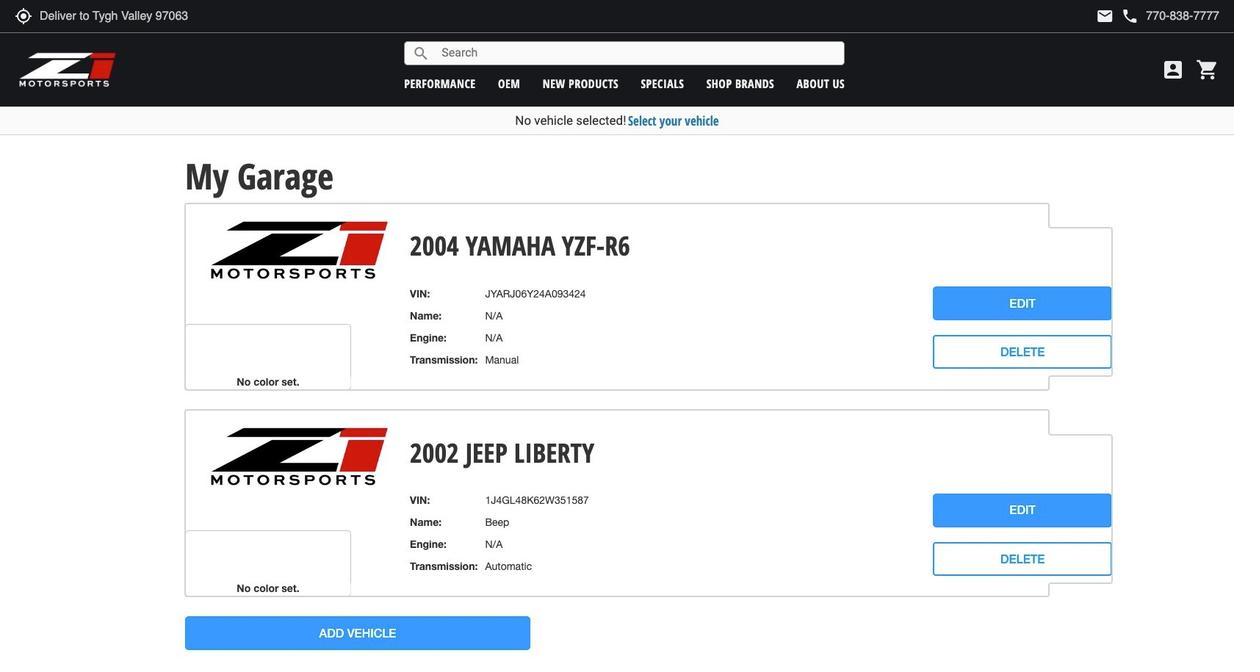 Task type: locate. For each thing, give the bounding box(es) containing it.
1 vertical spatial z1 image
[[209, 427, 390, 487]]

0 vertical spatial z1 image
[[209, 220, 390, 280]]

1 z1 image from the top
[[209, 220, 390, 280]]

z1 image
[[209, 220, 390, 280], [209, 427, 390, 487]]

2 z1 image from the top
[[209, 427, 390, 487]]



Task type: vqa. For each thing, say whether or not it's contained in the screenshot.
z1 image
yes



Task type: describe. For each thing, give the bounding box(es) containing it.
Search search field
[[430, 42, 844, 65]]

z1 motorsports logo image
[[18, 51, 117, 88]]



